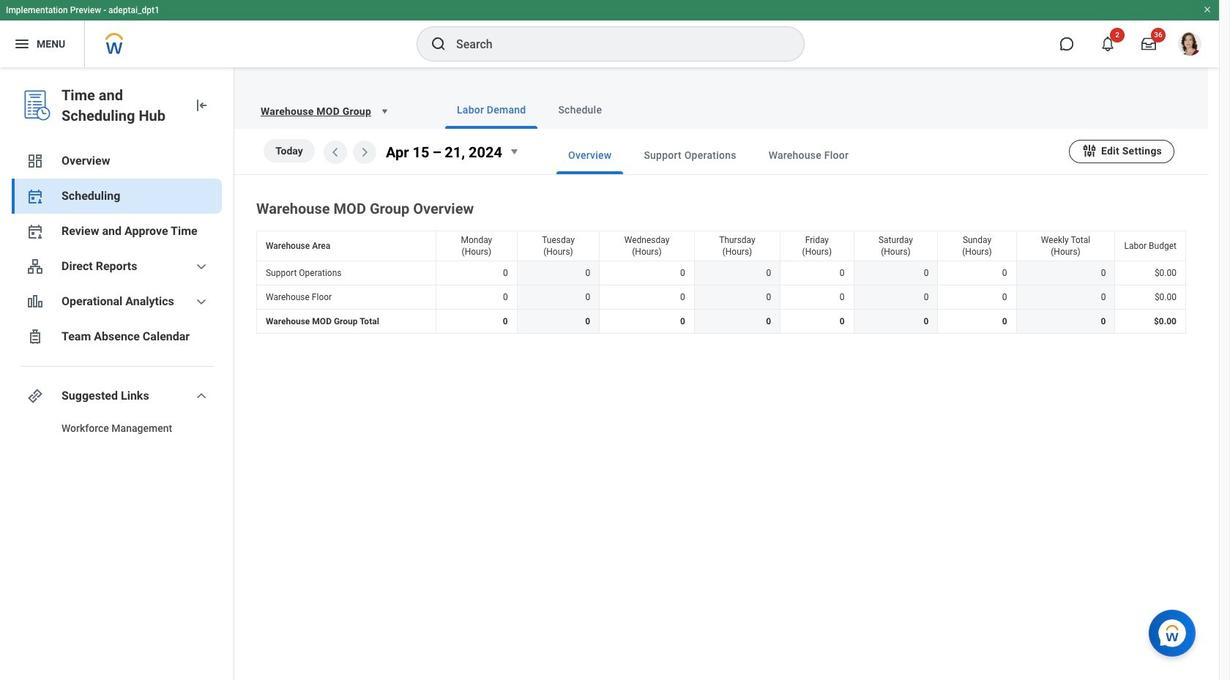 Task type: vqa. For each thing, say whether or not it's contained in the screenshot.
chart image
yes



Task type: describe. For each thing, give the bounding box(es) containing it.
chevron left small image
[[327, 144, 344, 161]]

link image
[[26, 388, 44, 405]]

view team image
[[26, 258, 44, 275]]

chart image
[[26, 293, 44, 311]]

Search Workday  search field
[[456, 28, 774, 60]]

search image
[[430, 35, 448, 53]]

configure image
[[1082, 142, 1098, 159]]

0 vertical spatial tab list
[[416, 91, 1191, 129]]

transformation import image
[[193, 97, 210, 114]]

inbox large image
[[1142, 37, 1157, 51]]

2 calendar user solid image from the top
[[26, 223, 44, 240]]

profile logan mcneil image
[[1179, 32, 1202, 59]]



Task type: locate. For each thing, give the bounding box(es) containing it.
justify image
[[13, 35, 31, 53]]

1 chevron down small image from the top
[[193, 258, 210, 275]]

task timeoff image
[[26, 328, 44, 346]]

1 vertical spatial tab list
[[527, 136, 1069, 174]]

1 vertical spatial chevron down small image
[[193, 388, 210, 405]]

notifications large image
[[1101, 37, 1116, 51]]

chevron down small image for link 'icon'
[[193, 388, 210, 405]]

2 chevron down small image from the top
[[193, 388, 210, 405]]

caret down small image
[[377, 104, 392, 119]]

1 vertical spatial calendar user solid image
[[26, 223, 44, 240]]

tab list
[[416, 91, 1191, 129], [527, 136, 1069, 174]]

banner
[[0, 0, 1220, 67]]

0 vertical spatial calendar user solid image
[[26, 188, 44, 205]]

navigation pane region
[[0, 67, 234, 681]]

caret down small image
[[505, 143, 523, 161]]

calendar user solid image down the 'dashboard' icon
[[26, 188, 44, 205]]

time and scheduling hub element
[[62, 85, 181, 126]]

1 calendar user solid image from the top
[[26, 188, 44, 205]]

dashboard image
[[26, 152, 44, 170]]

calendar user solid image up the 'view team' image at left top
[[26, 223, 44, 240]]

0 vertical spatial chevron down small image
[[193, 258, 210, 275]]

chevron down small image
[[193, 258, 210, 275], [193, 388, 210, 405]]

calendar user solid image
[[26, 188, 44, 205], [26, 223, 44, 240]]

close environment banner image
[[1204, 5, 1212, 14]]

tab panel
[[234, 129, 1209, 337]]

chevron down small image for the 'view team' image at left top
[[193, 258, 210, 275]]

chevron down small image
[[193, 293, 210, 311]]

chevron right small image
[[356, 144, 374, 161]]



